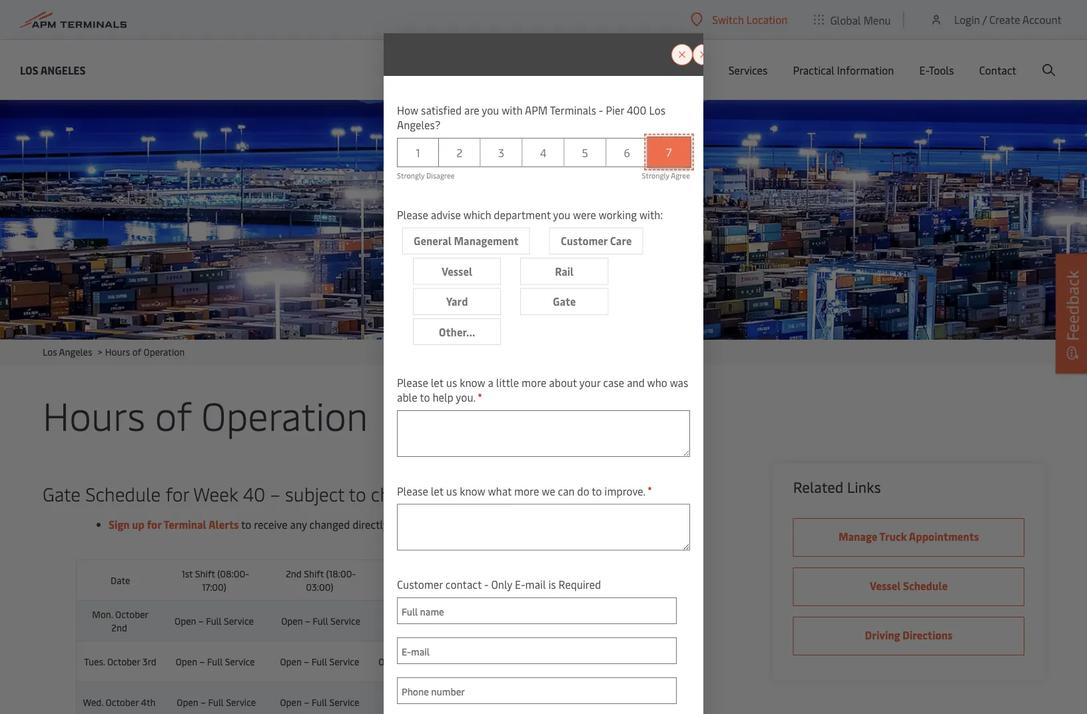 Task type: describe. For each thing, give the bounding box(es) containing it.
0 vertical spatial hours
[[105, 346, 130, 358]]

Please let us know a little more about your case and who was able to help you. text field
[[397, 411, 691, 457]]

open - *limited service for 4th
[[393, 690, 463, 715]]

help
[[433, 390, 454, 405]]

advise
[[431, 207, 461, 222]]

Phone number telephone field
[[397, 678, 677, 704]]

mon. october 2nd
[[90, 608, 149, 634]]

customer for customer contact - only e-mail is required
[[397, 578, 443, 592]]

mon.
[[92, 608, 113, 621]]

shift for 08:00)
[[410, 568, 430, 580]]

>
[[98, 346, 103, 358]]

and
[[627, 375, 645, 390]]

can
[[558, 484, 575, 498]]

angeles?
[[397, 118, 441, 132]]

login / create account link
[[930, 0, 1063, 39]]

- inside how satisfied are you with apm terminals - pier 400 los angeles?
[[599, 103, 604, 117]]

shift for 03:00)
[[304, 568, 324, 580]]

(18:00-
[[326, 568, 356, 580]]

los inside how satisfied are you with apm terminals - pier 400 los angeles?
[[650, 103, 666, 117]]

customer contact - only e-mail is required
[[397, 578, 601, 592]]

customer care
[[561, 234, 632, 248]]

sign up for terminal alerts to receive any changed directly in your mailbox.
[[109, 518, 468, 532]]

for for week
[[166, 481, 189, 506]]

5
[[582, 145, 589, 160]]

menu
[[864, 12, 892, 27]]

global menu
[[831, 12, 892, 27]]

create
[[990, 12, 1021, 27]]

general
[[414, 234, 452, 248]]

terminals
[[550, 103, 597, 117]]

1 vertical spatial you
[[553, 207, 571, 222]]

2
[[457, 145, 463, 160]]

date
[[108, 574, 130, 587]]

other...
[[439, 324, 476, 339]]

switch location button
[[691, 12, 788, 27]]

1st shift (08:00- 17:00)
[[179, 568, 249, 594]]

Please let us know what more we can do to improve. text field
[[397, 504, 691, 551]]

*limited for mon. october 2nd
[[425, 608, 461, 621]]

october for 2nd
[[115, 608, 149, 621]]

is
[[549, 578, 556, 592]]

service inside open – *limited service
[[413, 622, 443, 634]]

e-
[[515, 578, 526, 592]]

(08:00-
[[217, 568, 249, 580]]

agree
[[671, 171, 691, 181]]

yard
[[446, 294, 468, 309]]

general management
[[414, 234, 519, 248]]

was
[[670, 375, 689, 390]]

please for please advise which department you were working with:
[[397, 207, 429, 222]]

were
[[573, 207, 597, 222]]

1 vertical spatial los angeles link
[[43, 346, 92, 358]]

customer for customer care
[[561, 234, 608, 248]]

open – *limited service
[[394, 608, 461, 634]]

*limited for wed. october 4th
[[426, 690, 463, 702]]

0 horizontal spatial 3rd
[[143, 656, 157, 668]]

let for please let us know what more we can do to improve. *
[[431, 484, 444, 498]]

sign
[[109, 518, 130, 532]]

which
[[464, 207, 492, 222]]

1 vertical spatial more
[[515, 484, 540, 498]]

open inside open – *limited service
[[394, 608, 416, 621]]

2nd inside 2nd shift (18:00- 03:00)
[[286, 568, 302, 580]]

feedback
[[1062, 271, 1084, 341]]

*limited for tues. october 3rd
[[408, 656, 444, 668]]

los angeles > hours of operation
[[43, 346, 185, 358]]

please let us know what more we can do to improve. *
[[397, 484, 652, 498]]

us for what
[[446, 484, 457, 498]]

for for terminal
[[147, 518, 162, 532]]

6
[[624, 145, 631, 160]]

– inside open – *limited service
[[418, 608, 423, 621]]

disagree
[[427, 171, 455, 181]]

4th
[[141, 696, 156, 709]]

you.
[[456, 390, 476, 405]]

with:
[[640, 207, 663, 222]]

global menu button
[[802, 0, 905, 40]]

angeles for los angeles
[[40, 63, 86, 77]]

only
[[492, 578, 513, 592]]

los angeles
[[20, 63, 86, 77]]

* inside "please let us know what more we can do to improve. *"
[[648, 484, 652, 495]]

los for los angeles > hours of operation
[[43, 346, 57, 358]]

little
[[496, 375, 519, 390]]

los for los angeles
[[20, 63, 38, 77]]

03:00)
[[306, 581, 334, 594]]

3rd shift (03:00- 08:00)
[[391, 568, 464, 594]]

this question is required element for please let us know what more we can do to improve.
[[648, 484, 652, 495]]

location
[[747, 12, 788, 27]]

strongly for strongly agree
[[642, 171, 670, 181]]

care
[[610, 234, 632, 248]]

08:00)
[[414, 581, 442, 594]]

change:
[[371, 481, 435, 506]]

2nd inside mon. october 2nd
[[111, 622, 127, 634]]

400
[[627, 103, 647, 117]]

pier
[[606, 103, 625, 117]]

week
[[194, 481, 238, 506]]

october for 4th
[[106, 696, 139, 709]]

any
[[290, 518, 307, 532]]

1 vertical spatial your
[[402, 518, 423, 532]]

strongly disagree
[[397, 171, 455, 181]]

7
[[667, 144, 672, 159]]



Task type: vqa. For each thing, say whether or not it's contained in the screenshot.
of
yes



Task type: locate. For each thing, give the bounding box(es) containing it.
1 horizontal spatial 3rd
[[394, 568, 408, 580]]

3rd left (03:00-
[[394, 568, 408, 580]]

please let us know a little more about your case and who was able to help you.
[[397, 375, 689, 405]]

2nd left (18:00-
[[286, 568, 302, 580]]

1
[[416, 145, 420, 160]]

are
[[465, 103, 480, 117]]

directly
[[353, 518, 388, 532]]

1 please from the top
[[397, 207, 429, 222]]

1 know from the top
[[460, 375, 486, 390]]

your right 'in'
[[402, 518, 423, 532]]

1 us from the top
[[446, 375, 457, 390]]

hours
[[105, 346, 130, 358], [43, 388, 145, 441]]

please advise which department you were working with:
[[397, 207, 663, 222]]

customer up open – *limited service
[[397, 578, 443, 592]]

to up directly
[[349, 481, 366, 506]]

1 vertical spatial this question is required element
[[648, 484, 652, 495]]

more right little
[[522, 375, 547, 390]]

shift up 08:00)
[[410, 568, 430, 580]]

please up general
[[397, 207, 429, 222]]

1 vertical spatial us
[[446, 484, 457, 498]]

1 horizontal spatial gate
[[553, 294, 576, 309]]

customer
[[561, 234, 608, 248], [397, 578, 443, 592]]

*limited inside open – *limited service
[[425, 608, 461, 621]]

please
[[397, 207, 429, 222], [397, 375, 429, 390], [397, 484, 429, 498]]

3rd up 4th
[[143, 656, 157, 668]]

1 vertical spatial operation
[[201, 388, 368, 441]]

october inside mon. october 2nd
[[115, 608, 149, 621]]

please for please let us know a little more about your case and who was able to help you.
[[397, 375, 429, 390]]

E-mail email field
[[397, 638, 677, 664]]

0 horizontal spatial for
[[147, 518, 162, 532]]

related
[[794, 477, 844, 497]]

3 please from the top
[[397, 484, 429, 498]]

we
[[542, 484, 556, 498]]

hours of operation image
[[0, 100, 1088, 340]]

1 vertical spatial for
[[147, 518, 162, 532]]

this question is required element for please let us know a little more about your case and who was able to help you.
[[478, 390, 482, 402]]

17:00)
[[202, 581, 227, 594]]

0 vertical spatial los angeles link
[[20, 62, 86, 78]]

us inside "please let us know a little more about your case and who was able to help you."
[[446, 375, 457, 390]]

1 horizontal spatial of
[[155, 388, 192, 441]]

of
[[132, 346, 141, 358], [155, 388, 192, 441]]

service
[[224, 615, 254, 628], [331, 615, 361, 628], [413, 622, 443, 634], [225, 656, 255, 668], [330, 656, 360, 668], [447, 656, 476, 668], [226, 696, 256, 709], [330, 696, 360, 709], [413, 703, 443, 715]]

1 vertical spatial let
[[431, 484, 444, 498]]

/
[[983, 12, 987, 27]]

please up able
[[397, 375, 429, 390]]

1 vertical spatial hours
[[43, 388, 145, 441]]

0 vertical spatial *
[[478, 390, 482, 402]]

0 vertical spatial you
[[482, 103, 500, 117]]

this question is required element right improve. on the bottom of the page
[[648, 484, 652, 495]]

in
[[391, 518, 400, 532]]

1 horizontal spatial customer
[[561, 234, 608, 248]]

working
[[599, 207, 637, 222]]

3 shift from the left
[[410, 568, 430, 580]]

Full name text field
[[397, 598, 677, 624]]

terminal
[[164, 518, 207, 532]]

2 know from the top
[[460, 484, 486, 498]]

gate
[[553, 294, 576, 309], [43, 481, 81, 506]]

0 horizontal spatial strongly
[[397, 171, 425, 181]]

0 horizontal spatial operation
[[144, 346, 185, 358]]

1 vertical spatial 3rd
[[143, 656, 157, 668]]

related links
[[794, 477, 882, 497]]

please up 'in'
[[397, 484, 429, 498]]

2nd shift (18:00- 03:00)
[[284, 568, 356, 594]]

contact
[[446, 578, 482, 592]]

0 vertical spatial for
[[166, 481, 189, 506]]

1 horizontal spatial 2nd
[[286, 568, 302, 580]]

hours down >
[[43, 388, 145, 441]]

let up "help"
[[431, 375, 444, 390]]

tues.
[[84, 656, 105, 668]]

0 vertical spatial please
[[397, 207, 429, 222]]

gate left schedule
[[43, 481, 81, 506]]

you left the 'were' on the top right of page
[[553, 207, 571, 222]]

0 horizontal spatial *
[[478, 390, 482, 402]]

0 vertical spatial customer
[[561, 234, 608, 248]]

department
[[494, 207, 551, 222]]

what
[[488, 484, 512, 498]]

full
[[206, 615, 222, 628], [313, 615, 328, 628], [207, 656, 223, 668], [312, 656, 327, 668], [208, 696, 224, 709], [312, 696, 327, 709]]

0 vertical spatial of
[[132, 346, 141, 358]]

wed.
[[83, 696, 103, 709]]

gate schedule for week 40 – subject to change:
[[43, 481, 435, 506]]

0 horizontal spatial your
[[402, 518, 423, 532]]

to right alerts
[[241, 518, 252, 532]]

0 vertical spatial open - *limited service
[[379, 656, 476, 668]]

shift inside 1st shift (08:00- 17:00)
[[195, 568, 215, 580]]

0 vertical spatial *limited
[[425, 608, 461, 621]]

global
[[831, 12, 862, 27]]

open - *limited service
[[379, 656, 476, 668], [393, 690, 463, 715]]

switch location
[[713, 12, 788, 27]]

know inside "please let us know a little more about your case and who was able to help you."
[[460, 375, 486, 390]]

you inside how satisfied are you with apm terminals - pier 400 los angeles?
[[482, 103, 500, 117]]

customer down the 'were' on the top right of page
[[561, 234, 608, 248]]

us up mailbox.
[[446, 484, 457, 498]]

0 horizontal spatial 2nd
[[111, 622, 127, 634]]

us up "help"
[[446, 375, 457, 390]]

0 horizontal spatial this question is required element
[[478, 390, 482, 402]]

0 horizontal spatial of
[[132, 346, 141, 358]]

2nd down mon.
[[111, 622, 127, 634]]

us for a
[[446, 375, 457, 390]]

1 horizontal spatial shift
[[304, 568, 324, 580]]

operation
[[144, 346, 185, 358], [201, 388, 368, 441]]

know left the what
[[460, 484, 486, 498]]

2nd
[[286, 568, 302, 580], [111, 622, 127, 634]]

for
[[166, 481, 189, 506], [147, 518, 162, 532]]

shift up '03:00)'
[[304, 568, 324, 580]]

shift inside 3rd shift (03:00- 08:00)
[[410, 568, 430, 580]]

- inside open - *limited service
[[421, 690, 425, 702]]

2 horizontal spatial los
[[650, 103, 666, 117]]

october right 'tues.'
[[107, 656, 140, 668]]

2 shift from the left
[[304, 568, 324, 580]]

login
[[955, 12, 981, 27]]

angeles for los angeles > hours of operation
[[59, 346, 92, 358]]

1 vertical spatial please
[[397, 375, 429, 390]]

3rd
[[394, 568, 408, 580], [143, 656, 157, 668]]

2 us from the top
[[446, 484, 457, 498]]

apm
[[525, 103, 548, 117]]

strongly for strongly disagree
[[397, 171, 425, 181]]

3rd inside 3rd shift (03:00- 08:00)
[[394, 568, 408, 580]]

1 vertical spatial customer
[[397, 578, 443, 592]]

strongly
[[397, 171, 425, 181], [642, 171, 670, 181]]

0 vertical spatial 2nd
[[286, 568, 302, 580]]

0 vertical spatial know
[[460, 375, 486, 390]]

vessel
[[442, 264, 473, 278]]

1 vertical spatial *
[[648, 484, 652, 495]]

los
[[20, 63, 38, 77], [650, 103, 666, 117], [43, 346, 57, 358]]

0 horizontal spatial gate
[[43, 481, 81, 506]]

0 horizontal spatial customer
[[397, 578, 443, 592]]

1 vertical spatial los
[[650, 103, 666, 117]]

know for what
[[460, 484, 486, 498]]

1 horizontal spatial this question is required element
[[648, 484, 652, 495]]

1st
[[181, 568, 193, 580]]

shift for 17:00)
[[195, 568, 215, 580]]

october
[[115, 608, 149, 621], [107, 656, 140, 668], [106, 696, 139, 709]]

shift up 17:00)
[[195, 568, 215, 580]]

1 vertical spatial know
[[460, 484, 486, 498]]

for right up
[[147, 518, 162, 532]]

gate down rail
[[553, 294, 576, 309]]

october left 4th
[[106, 696, 139, 709]]

how
[[397, 103, 419, 117]]

0 vertical spatial gate
[[553, 294, 576, 309]]

october right mon.
[[115, 608, 149, 621]]

you right the are
[[482, 103, 500, 117]]

receive
[[254, 518, 288, 532]]

1 horizontal spatial strongly
[[642, 171, 670, 181]]

(03:00-
[[432, 568, 464, 580]]

2 strongly from the left
[[642, 171, 670, 181]]

40
[[243, 481, 266, 506]]

to right do
[[592, 484, 602, 498]]

0 vertical spatial operation
[[144, 346, 185, 358]]

2 please from the top
[[397, 375, 429, 390]]

who
[[648, 375, 668, 390]]

1 strongly from the left
[[397, 171, 425, 181]]

wed. october 4th
[[83, 696, 156, 709]]

1 horizontal spatial you
[[553, 207, 571, 222]]

about
[[550, 375, 577, 390]]

*
[[478, 390, 482, 402], [648, 484, 652, 495]]

0 vertical spatial us
[[446, 375, 457, 390]]

0 vertical spatial angeles
[[40, 63, 86, 77]]

shift
[[195, 568, 215, 580], [304, 568, 324, 580], [410, 568, 430, 580]]

case
[[604, 375, 625, 390]]

1 vertical spatial open - *limited service
[[393, 690, 463, 715]]

your inside "please let us know a little more about your case and who was able to help you."
[[580, 375, 601, 390]]

gate for gate
[[553, 294, 576, 309]]

hours right >
[[105, 346, 130, 358]]

more left we
[[515, 484, 540, 498]]

gate for gate schedule for week 40 – subject to change:
[[43, 481, 81, 506]]

feedback button
[[1057, 254, 1088, 374]]

schedule
[[85, 481, 161, 506]]

1 vertical spatial 2nd
[[111, 622, 127, 634]]

strongly agree
[[642, 171, 691, 181]]

0 vertical spatial your
[[580, 375, 601, 390]]

account
[[1023, 12, 1063, 27]]

hours of operation
[[43, 388, 368, 441]]

satisfied
[[421, 103, 462, 117]]

0 vertical spatial october
[[115, 608, 149, 621]]

let
[[431, 375, 444, 390], [431, 484, 444, 498]]

to inside "please let us know a little more about your case and who was able to help you."
[[420, 390, 430, 405]]

1 vertical spatial of
[[155, 388, 192, 441]]

tues. october 3rd
[[82, 656, 157, 668]]

2 vertical spatial october
[[106, 696, 139, 709]]

to right able
[[420, 390, 430, 405]]

more
[[522, 375, 547, 390], [515, 484, 540, 498]]

october for 3rd
[[107, 656, 140, 668]]

1 horizontal spatial operation
[[201, 388, 368, 441]]

shift inside 2nd shift (18:00- 03:00)
[[304, 568, 324, 580]]

switch
[[713, 12, 744, 27]]

1 vertical spatial gate
[[43, 481, 81, 506]]

let up mailbox.
[[431, 484, 444, 498]]

rail
[[555, 264, 574, 278]]

know up you.
[[460, 375, 486, 390]]

strongly left agree
[[642, 171, 670, 181]]

0 vertical spatial let
[[431, 375, 444, 390]]

mail
[[526, 578, 546, 592]]

more inside "please let us know a little more about your case and who was able to help you."
[[522, 375, 547, 390]]

this question is required element right you.
[[478, 390, 482, 402]]

us
[[446, 375, 457, 390], [446, 484, 457, 498]]

4
[[540, 145, 547, 160]]

2 vertical spatial please
[[397, 484, 429, 498]]

up
[[132, 518, 145, 532]]

angeles inside los angeles link
[[40, 63, 86, 77]]

* right you.
[[478, 390, 482, 402]]

a
[[488, 375, 494, 390]]

0 vertical spatial 3rd
[[394, 568, 408, 580]]

to
[[420, 390, 430, 405], [349, 481, 366, 506], [592, 484, 602, 498], [241, 518, 252, 532]]

1 horizontal spatial for
[[166, 481, 189, 506]]

1 shift from the left
[[195, 568, 215, 580]]

subject
[[285, 481, 345, 506]]

management
[[454, 234, 519, 248]]

you
[[482, 103, 500, 117], [553, 207, 571, 222]]

with
[[502, 103, 523, 117]]

this question is required element
[[478, 390, 482, 402], [648, 484, 652, 495]]

alerts
[[209, 518, 239, 532]]

please inside "please let us know a little more about your case and who was able to help you."
[[397, 375, 429, 390]]

2 vertical spatial *limited
[[426, 690, 463, 702]]

0 horizontal spatial you
[[482, 103, 500, 117]]

know for a
[[460, 375, 486, 390]]

your
[[580, 375, 601, 390], [402, 518, 423, 532]]

0 vertical spatial more
[[522, 375, 547, 390]]

links
[[848, 477, 882, 497]]

1 horizontal spatial los
[[43, 346, 57, 358]]

1 vertical spatial *limited
[[408, 656, 444, 668]]

0 vertical spatial this question is required element
[[478, 390, 482, 402]]

0 vertical spatial los
[[20, 63, 38, 77]]

login / create account
[[955, 12, 1063, 27]]

1 horizontal spatial your
[[580, 375, 601, 390]]

0 horizontal spatial los
[[20, 63, 38, 77]]

2 let from the top
[[431, 484, 444, 498]]

1 let from the top
[[431, 375, 444, 390]]

0 horizontal spatial shift
[[195, 568, 215, 580]]

your left case
[[580, 375, 601, 390]]

7 option group
[[397, 136, 692, 184]]

2 vertical spatial los
[[43, 346, 57, 358]]

let for please let us know a little more about your case and who was able to help you.
[[431, 375, 444, 390]]

* right improve. on the bottom of the page
[[648, 484, 652, 495]]

1 vertical spatial october
[[107, 656, 140, 668]]

2 horizontal spatial shift
[[410, 568, 430, 580]]

1 vertical spatial angeles
[[59, 346, 92, 358]]

angeles
[[40, 63, 86, 77], [59, 346, 92, 358]]

*limited inside open - *limited service
[[426, 690, 463, 702]]

let inside "please let us know a little more about your case and who was able to help you."
[[431, 375, 444, 390]]

1 horizontal spatial *
[[648, 484, 652, 495]]

how satisfied are you with apm terminals - pier 400 los angeles?
[[397, 103, 666, 132]]

3
[[499, 145, 505, 160]]

open - *limited service for 3rd
[[379, 656, 476, 668]]

for up sign up for terminal alerts link
[[166, 481, 189, 506]]

strongly down 1
[[397, 171, 425, 181]]

sign up for terminal alerts link
[[109, 518, 239, 532]]



